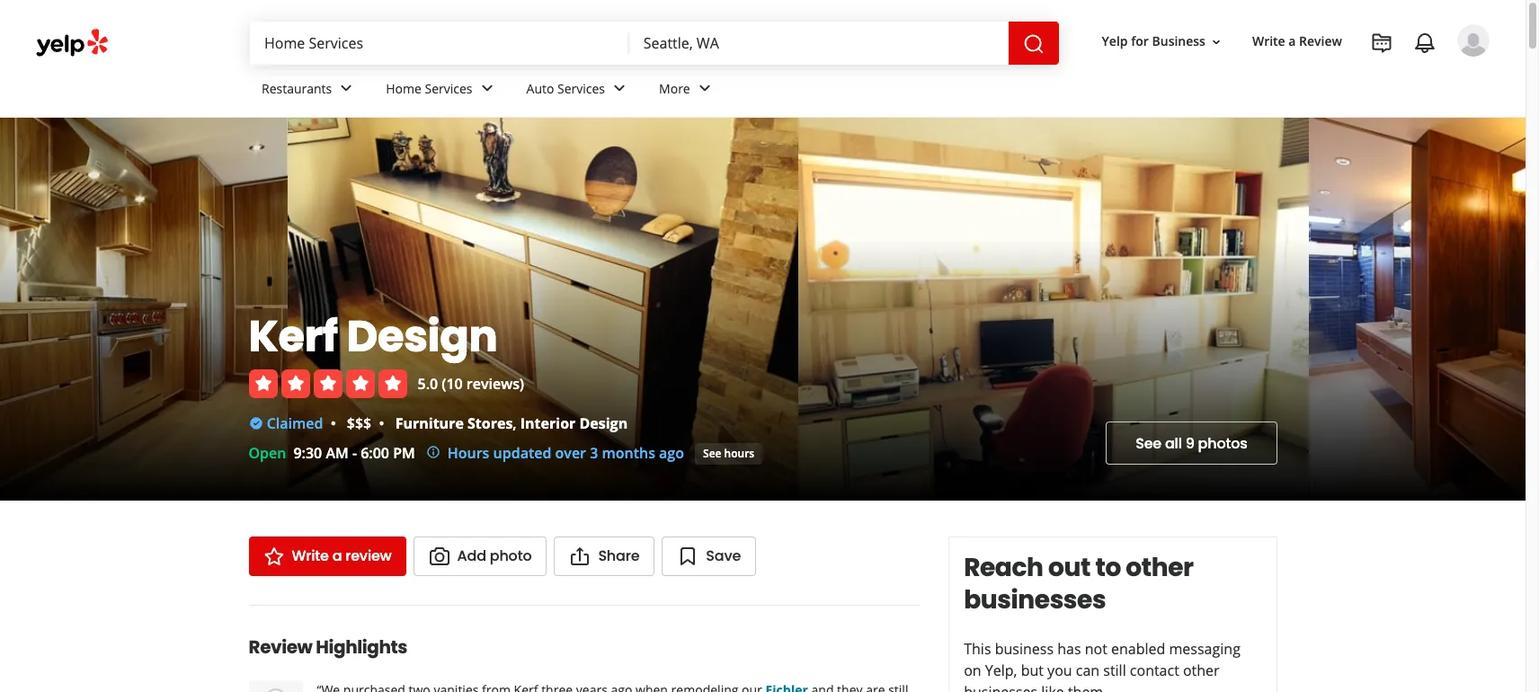 Task type: describe. For each thing, give the bounding box(es) containing it.
services for home services
[[425, 80, 473, 97]]

-
[[352, 443, 357, 463]]

24 share v2 image
[[570, 546, 591, 568]]

add photo link
[[413, 537, 547, 577]]

9:30
[[294, 443, 322, 463]]

for
[[1132, 33, 1149, 50]]

all
[[1166, 433, 1182, 454]]

furniture stores , interior design
[[395, 414, 628, 434]]

16 chevron down v2 image
[[1210, 35, 1224, 49]]

businesses inside this business has not enabled messaging on yelp, but you can still contact other businesses like them.
[[964, 683, 1038, 693]]

write a review
[[1253, 33, 1343, 50]]

months
[[602, 443, 656, 463]]

auto services
[[527, 80, 605, 97]]

(10 reviews) link
[[442, 374, 524, 394]]

out
[[1049, 550, 1091, 586]]

but
[[1021, 661, 1044, 681]]

kerf design
[[249, 307, 498, 367]]

highlights
[[316, 635, 408, 660]]

updated
[[493, 443, 552, 463]]

furniture stores link
[[395, 414, 513, 434]]

photos
[[1199, 433, 1248, 454]]

a for review
[[1289, 33, 1297, 50]]

ago
[[659, 443, 685, 463]]

add
[[457, 546, 486, 567]]

home services
[[386, 80, 473, 97]]

not
[[1085, 640, 1108, 659]]

Near text field
[[644, 33, 994, 53]]

24 chevron down v2 image
[[694, 78, 716, 99]]

write for write a review
[[292, 546, 329, 567]]

jeff g. image
[[249, 682, 303, 693]]

furniture
[[395, 414, 464, 434]]

services for auto services
[[558, 80, 605, 97]]

see for see hours
[[703, 446, 722, 461]]

like
[[1042, 683, 1065, 693]]

can
[[1076, 661, 1100, 681]]

still
[[1104, 661, 1127, 681]]

stores
[[468, 414, 513, 434]]

yelp
[[1102, 33, 1128, 50]]

save button
[[662, 537, 757, 577]]

1 vertical spatial design
[[580, 414, 628, 434]]

this
[[964, 640, 992, 659]]

contact
[[1130, 661, 1180, 681]]

write for write a review
[[1253, 33, 1286, 50]]

photo of kerf design - seattle, wa, us. image
[[0, 118, 287, 501]]

open
[[249, 443, 286, 463]]

0 horizontal spatial design
[[347, 307, 498, 367]]

none field find
[[264, 33, 615, 53]]

projects image
[[1372, 32, 1393, 54]]

3
[[590, 443, 598, 463]]

search image
[[1023, 33, 1045, 55]]

interior design link
[[521, 414, 628, 434]]

user actions element
[[1088, 22, 1516, 133]]

photo of kerf design - seattle, wa, us. lovely kerf bathroom image
[[1310, 118, 1540, 501]]

auto services link
[[512, 65, 645, 117]]

24 chevron down v2 image for restaurants
[[336, 78, 357, 99]]

hours
[[448, 443, 490, 463]]

more link
[[645, 65, 730, 117]]

reach out to other businesses
[[964, 550, 1194, 618]]

photo
[[490, 546, 532, 567]]

hours updated over 3 months ago
[[448, 443, 685, 463]]

24 chevron down v2 image for home services
[[476, 78, 498, 99]]

24 star v2 image
[[263, 546, 285, 568]]

auto
[[527, 80, 554, 97]]

claimed
[[267, 414, 323, 434]]

restaurants link
[[247, 65, 372, 117]]

5.0
[[418, 374, 438, 394]]

9
[[1186, 433, 1195, 454]]

business
[[1153, 33, 1206, 50]]

6:00
[[361, 443, 389, 463]]

review inside user actions element
[[1300, 33, 1343, 50]]

review highlights
[[249, 635, 408, 660]]

16 claim filled v2 image
[[249, 417, 263, 431]]

messaging
[[1170, 640, 1241, 659]]

businesses inside reach out to other businesses
[[964, 583, 1106, 618]]

hours
[[725, 446, 755, 461]]

restaurants
[[262, 80, 332, 97]]



Task type: locate. For each thing, give the bounding box(es) containing it.
a inside write a review link
[[1289, 33, 1297, 50]]

design up 5.0
[[347, 307, 498, 367]]

0 vertical spatial a
[[1289, 33, 1297, 50]]

other inside this business has not enabled messaging on yelp, but you can still contact other businesses like them.
[[1184, 661, 1220, 681]]

,
[[513, 414, 517, 434]]

notifications image
[[1415, 32, 1436, 54]]

other
[[1126, 550, 1194, 586], [1184, 661, 1220, 681]]

interior
[[521, 414, 576, 434]]

share button
[[554, 537, 655, 577]]

photo of kerf design - seattle, wa, us. our built in office image
[[798, 118, 1310, 501]]

a right 16 chevron down v2 image
[[1289, 33, 1297, 50]]

1 24 chevron down v2 image from the left
[[336, 78, 357, 99]]

this business has not enabled messaging on yelp, but you can still contact other businesses like them.
[[964, 640, 1241, 693]]

yelp,
[[986, 661, 1018, 681]]

review
[[346, 546, 392, 567]]

24 chevron down v2 image left auto
[[476, 78, 498, 99]]

$$$
[[347, 414, 372, 434]]

(10
[[442, 374, 463, 394]]

on
[[964, 661, 982, 681]]

1 horizontal spatial services
[[558, 80, 605, 97]]

1 horizontal spatial 24 chevron down v2 image
[[476, 78, 498, 99]]

0 vertical spatial businesses
[[964, 583, 1106, 618]]

review left projects image
[[1300, 33, 1343, 50]]

1 businesses from the top
[[964, 583, 1106, 618]]

services right auto
[[558, 80, 605, 97]]

services right home
[[425, 80, 473, 97]]

review
[[1300, 33, 1343, 50], [249, 635, 313, 660]]

a inside write a review link
[[332, 546, 342, 567]]

business categories element
[[247, 65, 1490, 117]]

yelp for business
[[1102, 33, 1206, 50]]

see for see all 9 photos
[[1136, 433, 1162, 454]]

2 services from the left
[[558, 80, 605, 97]]

photo of kerf design - seattle, wa, us. dining room credenza image
[[287, 118, 798, 501]]

design
[[347, 307, 498, 367], [580, 414, 628, 434]]

24 camera v2 image
[[429, 546, 450, 568]]

see all 9 photos link
[[1107, 422, 1278, 465]]

a for review
[[332, 546, 342, 567]]

see left all
[[1136, 433, 1162, 454]]

1 vertical spatial other
[[1184, 661, 1220, 681]]

save
[[706, 546, 741, 567]]

enabled
[[1112, 640, 1166, 659]]

other right to
[[1126, 550, 1194, 586]]

home
[[386, 80, 422, 97]]

1 vertical spatial review
[[249, 635, 313, 660]]

a left the review
[[332, 546, 342, 567]]

0 vertical spatial write
[[1253, 33, 1286, 50]]

am
[[326, 443, 349, 463]]

0 horizontal spatial write
[[292, 546, 329, 567]]

1 vertical spatial write
[[292, 546, 329, 567]]

1 horizontal spatial review
[[1300, 33, 1343, 50]]

None search field
[[250, 22, 1063, 65]]

open 9:30 am - 6:00 pm
[[249, 443, 415, 463]]

other inside reach out to other businesses
[[1126, 550, 1194, 586]]

none field up business categories element
[[644, 33, 994, 53]]

1 horizontal spatial a
[[1289, 33, 1297, 50]]

review up jeff g. image
[[249, 635, 313, 660]]

design up 3
[[580, 414, 628, 434]]

pm
[[393, 443, 415, 463]]

1 horizontal spatial see
[[1136, 433, 1162, 454]]

5 star rating image
[[249, 370, 407, 398]]

1 vertical spatial a
[[332, 546, 342, 567]]

see hours
[[703, 446, 755, 461]]

businesses
[[964, 583, 1106, 618], [964, 683, 1038, 693]]

add photo
[[457, 546, 532, 567]]

write a review
[[292, 546, 392, 567]]

24 save outline v2 image
[[678, 546, 699, 568]]

none field up home services
[[264, 33, 615, 53]]

2 businesses from the top
[[964, 683, 1038, 693]]

0 vertical spatial other
[[1126, 550, 1194, 586]]

16 info v2 image
[[426, 445, 441, 460]]

2 none field from the left
[[644, 33, 994, 53]]

5.0 (10 reviews)
[[418, 374, 524, 394]]

0 vertical spatial review
[[1300, 33, 1343, 50]]

1 none field from the left
[[264, 33, 615, 53]]

write a review link
[[249, 537, 406, 577]]

24 chevron down v2 image
[[336, 78, 357, 99], [476, 78, 498, 99], [609, 78, 631, 99]]

business
[[995, 640, 1054, 659]]

a
[[1289, 33, 1297, 50], [332, 546, 342, 567]]

review highlights element
[[220, 605, 935, 693]]

write right 24 star v2 image
[[292, 546, 329, 567]]

services inside 'home services' "link"
[[425, 80, 473, 97]]

share
[[598, 546, 640, 567]]

0 horizontal spatial services
[[425, 80, 473, 97]]

1 services from the left
[[425, 80, 473, 97]]

more
[[659, 80, 691, 97]]

kerf
[[249, 307, 338, 367]]

1 vertical spatial businesses
[[964, 683, 1038, 693]]

other down messaging
[[1184, 661, 1220, 681]]

write
[[1253, 33, 1286, 50], [292, 546, 329, 567]]

2 horizontal spatial 24 chevron down v2 image
[[609, 78, 631, 99]]

you
[[1048, 661, 1073, 681]]

see
[[1136, 433, 1162, 454], [703, 446, 722, 461]]

to
[[1096, 550, 1121, 586]]

reach
[[964, 550, 1044, 586]]

nolan p. image
[[1458, 24, 1490, 57]]

24 chevron down v2 image right restaurants
[[336, 78, 357, 99]]

services
[[425, 80, 473, 97], [558, 80, 605, 97]]

1 horizontal spatial write
[[1253, 33, 1286, 50]]

1 horizontal spatial none field
[[644, 33, 994, 53]]

write a review link
[[1246, 26, 1350, 58]]

none field near
[[644, 33, 994, 53]]

0 horizontal spatial see
[[703, 446, 722, 461]]

24 chevron down v2 image inside restaurants link
[[336, 78, 357, 99]]

over
[[555, 443, 586, 463]]

see all 9 photos
[[1136, 433, 1248, 454]]

None field
[[264, 33, 615, 53], [644, 33, 994, 53]]

home services link
[[372, 65, 512, 117]]

see left hours
[[703, 446, 722, 461]]

write inside user actions element
[[1253, 33, 1286, 50]]

0 horizontal spatial review
[[249, 635, 313, 660]]

them.
[[1068, 683, 1108, 693]]

2 24 chevron down v2 image from the left
[[476, 78, 498, 99]]

24 chevron down v2 image inside auto services link
[[609, 78, 631, 99]]

0 horizontal spatial none field
[[264, 33, 615, 53]]

write right 16 chevron down v2 image
[[1253, 33, 1286, 50]]

0 horizontal spatial 24 chevron down v2 image
[[336, 78, 357, 99]]

24 chevron down v2 image for auto services
[[609, 78, 631, 99]]

businesses up business
[[964, 583, 1106, 618]]

24 chevron down v2 image right auto services
[[609, 78, 631, 99]]

1 horizontal spatial design
[[580, 414, 628, 434]]

0 horizontal spatial a
[[332, 546, 342, 567]]

businesses down yelp,
[[964, 683, 1038, 693]]

24 chevron down v2 image inside 'home services' "link"
[[476, 78, 498, 99]]

0 vertical spatial design
[[347, 307, 498, 367]]

reviews)
[[467, 374, 524, 394]]

see hours link
[[695, 443, 763, 465]]

3 24 chevron down v2 image from the left
[[609, 78, 631, 99]]

services inside auto services link
[[558, 80, 605, 97]]

Find text field
[[264, 33, 615, 53]]

info alert
[[426, 443, 685, 464]]

yelp for business button
[[1095, 26, 1231, 58]]

has
[[1058, 640, 1082, 659]]



Task type: vqa. For each thing, say whether or not it's contained in the screenshot.
Food
no



